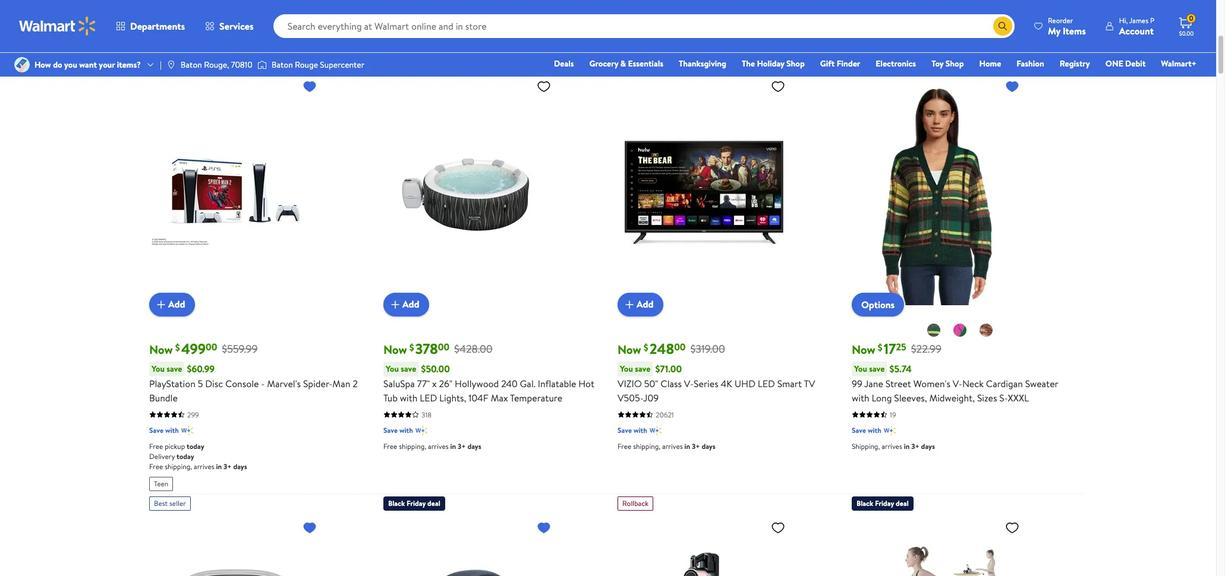 Task type: describe. For each thing, give the bounding box(es) containing it.
free left 'pickup'
[[149, 442, 163, 452]]

free up teen
[[149, 462, 163, 472]]

99
[[852, 377, 863, 390]]

free shipping, arrives in 3+ days for 248
[[618, 442, 716, 452]]

20621
[[656, 410, 674, 420]]

midweight,
[[930, 392, 975, 405]]

$ for 499
[[175, 341, 180, 354]]

essentials
[[628, 58, 664, 70]]

options
[[862, 298, 895, 311]]

 image for baton
[[257, 59, 267, 71]]

gift finder link
[[815, 57, 866, 70]]

options link
[[852, 293, 904, 317]]

console
[[225, 377, 259, 390]]

free shipping, arrives in 3+ days for 378
[[384, 442, 481, 452]]

lights,
[[439, 392, 466, 405]]

deal for ssphpplie walking pad 300lb, 40*16 walking area under desk treadmillwith remote control 2 in 1 portable walking pad treadmill for home/office(white) image
[[896, 499, 909, 509]]

today right delivery
[[177, 452, 194, 462]]

add to favorites list, saluspa 77" x 26" hollywood 240 gal. inflatable hot tub with led lights, 104f max temperature image
[[537, 79, 551, 94]]

0 horizontal spatial best seller
[[154, 499, 186, 509]]

rollback
[[623, 499, 649, 509]]

save for 378
[[401, 363, 416, 375]]

$71.00
[[655, 363, 682, 376]]

purchased
[[194, 40, 237, 53]]

you
[[64, 59, 77, 71]]

black friday deal for apple watch series 9 gps 41mm silver aluminum case with storm blue sport band - s/m image
[[388, 499, 440, 509]]

v- inside you save $71.00 vizio 50" class v-series 4k uhd led smart tv v505-j09
[[684, 377, 694, 390]]

deals link
[[549, 57, 579, 70]]

25
[[896, 341, 907, 354]]

with inside you save $50.00 saluspa 77" x 26" hollywood 240 gal. inflatable hot tub with led lights, 104f max temperature
[[400, 392, 418, 405]]

0
[[1189, 13, 1194, 23]]

playstation
[[149, 377, 196, 390]]

supercenter
[[320, 59, 365, 71]]

baton rouge, 70810
[[181, 59, 253, 71]]

the
[[742, 58, 755, 70]]

318
[[422, 410, 432, 420]]

account
[[1119, 24, 1154, 37]]

save for 248
[[618, 425, 632, 436]]

fashion link
[[1012, 57, 1050, 70]]

shipping, inside free pickup today delivery today free shipping, arrives in 3+ days
[[165, 462, 192, 472]]

add to favorites list, vizio 50" class v-series 4k uhd led smart tv v505-j09 image
[[771, 79, 785, 94]]

save with for 17
[[852, 425, 882, 436]]

save with for 248
[[618, 425, 647, 436]]

home
[[980, 58, 1001, 70]]

now for 248
[[618, 342, 641, 358]]

man
[[333, 377, 350, 390]]

departments button
[[106, 12, 195, 40]]

now $ 499 00 $559.99
[[149, 339, 258, 359]]

add for 378
[[403, 298, 420, 311]]

v- inside you save $5.74 99 jane street women's v-neck cardigan sweater with long sleeves, midweight, sizes s-xxxl
[[953, 377, 963, 390]]

finder
[[837, 58, 861, 70]]

with for 499
[[165, 425, 179, 436]]

days inside free pickup today delivery today free shipping, arrives in 3+ days
[[233, 462, 247, 472]]

save for 378
[[384, 425, 398, 436]]

free down v505-
[[618, 442, 632, 452]]

save with for 378
[[384, 425, 413, 436]]

my
[[1048, 24, 1061, 37]]

$559.99
[[222, 342, 258, 357]]

seller for 248
[[638, 57, 655, 67]]

led inside you save $71.00 vizio 50" class v-series 4k uhd led smart tv v505-j09
[[758, 377, 775, 390]]

grocery & essentials
[[590, 58, 664, 70]]

vizio 50" class v-series 4k uhd led smart tv v505-j09 image
[[618, 74, 790, 307]]

arrives down 20621
[[662, 442, 683, 452]]

want
[[79, 59, 97, 71]]

hi, james p account
[[1119, 15, 1155, 37]]

departments
[[130, 20, 185, 33]]

add button for 378
[[384, 293, 429, 317]]

black for apple watch series 9 gps 41mm silver aluminum case with storm blue sport band - s/m image
[[388, 499, 405, 509]]

tv
[[804, 377, 815, 390]]

jane
[[865, 377, 883, 390]]

99 jane street women's v-neck cardigan sweater with long sleeves, midweight, sizes s-xxxl image
[[852, 74, 1024, 307]]

$0.00
[[1180, 29, 1194, 37]]

gift
[[820, 58, 835, 70]]

you for 248
[[620, 363, 633, 375]]

deals for deals
[[554, 58, 574, 70]]

arrives inside free pickup today delivery today free shipping, arrives in 3+ days
[[194, 462, 214, 472]]

17
[[884, 339, 896, 359]]

add to favorites list, ssphpplie walking pad 300lb, 40*16 walking area under desk treadmillwith remote control 2 in 1 portable walking pad treadmill for home/office(white) image
[[1005, 521, 1020, 535]]

-
[[261, 377, 265, 390]]

marvel's
[[267, 377, 301, 390]]

remove from favorites list, wireless earbuds, bluetooth headphones 5.3 hifi stereo earphones, 4h playtime earbud, bluetooth earbud with touch control, ipx4 waterproof earphones sport headset for android ios,black image
[[303, 521, 317, 535]]

best seller for 248
[[623, 57, 655, 67]]

$ for 17
[[878, 341, 883, 354]]

now $ 248 00 $319.00
[[618, 339, 725, 359]]

baton for baton rouge, 70810
[[181, 59, 202, 71]]

hollywood
[[455, 377, 499, 390]]

smart
[[778, 377, 802, 390]]

rust combo image
[[979, 323, 994, 337]]

walmart+ link
[[1156, 57, 1202, 70]]

Search search field
[[273, 14, 1015, 38]]

electronics link
[[871, 57, 922, 70]]

$50.00
[[421, 363, 450, 376]]

add for 248
[[637, 298, 654, 311]]

now $ 17 25 $22.99
[[852, 339, 942, 359]]

26"
[[439, 377, 453, 390]]

series
[[694, 377, 719, 390]]

disc
[[205, 377, 223, 390]]

sweater
[[1026, 377, 1059, 390]]

walmart image
[[19, 17, 96, 36]]

deal for apple watch series 9 gps 41mm silver aluminum case with storm blue sport band - s/m image
[[428, 499, 440, 509]]

rouge,
[[204, 59, 229, 71]]

remove from favorites list, apple watch series 9 gps 41mm silver aluminum case with storm blue sport band - s/m image
[[537, 521, 551, 535]]

walmart+
[[1161, 58, 1197, 70]]

temperature
[[510, 392, 563, 405]]

pink combo image
[[953, 323, 967, 337]]

gal.
[[520, 377, 536, 390]]

x
[[432, 377, 437, 390]]

save for 499
[[149, 425, 164, 436]]

registry
[[1060, 58, 1090, 70]]

electronics
[[876, 58, 916, 70]]

how
[[34, 59, 51, 71]]

online
[[239, 40, 264, 53]]

when
[[170, 40, 192, 53]]

Walmart Site-Wide search field
[[273, 14, 1015, 38]]

services
[[219, 20, 254, 33]]

led inside you save $50.00 saluspa 77" x 26" hollywood 240 gal. inflatable hot tub with led lights, 104f max temperature
[[420, 392, 437, 405]]

sizes
[[977, 392, 997, 405]]

0 horizontal spatial black
[[154, 57, 171, 67]]

rouge
[[295, 59, 318, 71]]

friday for ssphpplie walking pad 300lb, 40*16 walking area under desk treadmillwith remote control 2 in 1 portable walking pad treadmill for home/office(white) image
[[875, 499, 894, 509]]

50"
[[644, 377, 659, 390]]

save for 17
[[869, 363, 885, 375]]

104f
[[469, 392, 489, 405]]

thanksgiving link
[[674, 57, 732, 70]]

remove from favorites list, playstation 5 disc console - marvel's spider-man 2 bundle image
[[303, 79, 317, 94]]

best seller for 378
[[388, 57, 420, 67]]

shipping, for 248
[[633, 442, 661, 452]]

one
[[1106, 58, 1124, 70]]

grocery & essentials link
[[584, 57, 669, 70]]

v505-
[[618, 392, 643, 405]]

long
[[872, 392, 892, 405]]

xxxl
[[1008, 392, 1029, 405]]

2
[[353, 377, 358, 390]]

4k
[[721, 377, 732, 390]]

delivery
[[149, 452, 175, 462]]

reorder
[[1048, 15, 1073, 25]]

3+ inside free pickup today delivery today free shipping, arrives in 3+ days
[[224, 462, 232, 472]]



Task type: vqa. For each thing, say whether or not it's contained in the screenshot.
the bottom Improvement
no



Task type: locate. For each thing, give the bounding box(es) containing it.
walmart plus image
[[416, 425, 427, 437], [650, 425, 662, 437], [884, 425, 896, 437]]

you save $5.74 99 jane street women's v-neck cardigan sweater with long sleeves, midweight, sizes s-xxxl
[[852, 363, 1059, 405]]

$ for 248
[[644, 341, 649, 354]]

pickup
[[165, 442, 185, 452]]

remove from favorites list, 99 jane street women's v-neck cardigan sweater with long sleeves, midweight, sizes s-xxxl image
[[1005, 79, 1020, 94]]

save with up 'pickup'
[[149, 425, 179, 436]]

toy
[[932, 58, 944, 70]]

00 for 248
[[674, 341, 686, 354]]

4 save with from the left
[[852, 425, 882, 436]]

$ inside now $ 499 00 $559.99
[[175, 341, 180, 354]]

arrives down 318
[[428, 442, 449, 452]]

baton down when
[[181, 59, 202, 71]]

2 save from the left
[[401, 363, 416, 375]]

v- up 'midweight,'
[[953, 377, 963, 390]]

2 horizontal spatial seller
[[638, 57, 655, 67]]

free down tub
[[384, 442, 397, 452]]

 image left "how"
[[14, 57, 30, 73]]

walmart plus image down 19 on the right bottom of the page
[[884, 425, 896, 437]]

1 now from the left
[[149, 342, 173, 358]]

lg cord zero a9 cordless stick vacuum - a912pm image
[[618, 516, 790, 577]]

3 add button from the left
[[618, 293, 663, 317]]

1 vertical spatial deals
[[554, 58, 574, 70]]

led right uhd
[[758, 377, 775, 390]]

add to cart image
[[623, 298, 637, 312]]

now inside now $ 499 00 $559.99
[[149, 342, 173, 358]]

0 horizontal spatial add to cart image
[[154, 298, 168, 312]]

4 save from the left
[[852, 425, 866, 436]]

baton
[[181, 59, 202, 71], [272, 59, 293, 71]]

00 inside now $ 499 00 $559.99
[[206, 341, 217, 354]]

3 save from the left
[[618, 425, 632, 436]]

1 save from the left
[[167, 363, 182, 375]]

free shipping, arrives in 3+ days
[[384, 442, 481, 452], [618, 442, 716, 452]]

free shipping, arrives in 3+ days down 318
[[384, 442, 481, 452]]

add button for 248
[[618, 293, 663, 317]]

led down 77"
[[420, 392, 437, 405]]

deals for deals (1000+)
[[147, 15, 175, 31]]

save down tub
[[384, 425, 398, 436]]

1 horizontal spatial led
[[758, 377, 775, 390]]

arrives right delivery
[[194, 462, 214, 472]]

spider-
[[303, 377, 333, 390]]

best for 248
[[623, 57, 636, 67]]

0 horizontal spatial add button
[[149, 293, 195, 317]]

2 horizontal spatial friday
[[875, 499, 894, 509]]

2 $ from the left
[[410, 341, 414, 354]]

thanksgiving
[[679, 58, 727, 70]]

now left 248
[[618, 342, 641, 358]]

1 vertical spatial led
[[420, 392, 437, 405]]

00 up $60.99
[[206, 341, 217, 354]]

now for 499
[[149, 342, 173, 358]]

2 free shipping, arrives in 3+ days from the left
[[618, 442, 716, 452]]

now inside now $ 248 00 $319.00
[[618, 342, 641, 358]]

save
[[167, 363, 182, 375], [401, 363, 416, 375], [635, 363, 651, 375], [869, 363, 885, 375]]

2 horizontal spatial 00
[[674, 341, 686, 354]]

1 horizontal spatial black
[[388, 499, 405, 509]]

0 vertical spatial deals
[[147, 15, 175, 31]]

you up saluspa
[[386, 363, 399, 375]]

4 save from the left
[[869, 363, 885, 375]]

add up 499 at the left
[[168, 298, 185, 311]]

you for 378
[[386, 363, 399, 375]]

you inside you save $5.74 99 jane street women's v-neck cardigan sweater with long sleeves, midweight, sizes s-xxxl
[[854, 363, 867, 375]]

2 horizontal spatial walmart plus image
[[884, 425, 896, 437]]

1 horizontal spatial deal
[[428, 499, 440, 509]]

best for 378
[[388, 57, 402, 67]]

1 add button from the left
[[149, 293, 195, 317]]

save
[[149, 425, 164, 436], [384, 425, 398, 436], [618, 425, 632, 436], [852, 425, 866, 436]]

1 00 from the left
[[206, 341, 217, 354]]

1 horizontal spatial black friday deal
[[388, 499, 440, 509]]

shop right holiday
[[787, 58, 805, 70]]

1 $ from the left
[[175, 341, 180, 354]]

ssphpplie walking pad 300lb, 40*16 walking area under desk treadmillwith remote control 2 in 1 portable walking pad treadmill for home/office(white) image
[[852, 516, 1024, 577]]

1 save with from the left
[[149, 425, 179, 436]]

2 horizontal spatial shipping,
[[633, 442, 661, 452]]

2 save with from the left
[[384, 425, 413, 436]]

0 horizontal spatial led
[[420, 392, 437, 405]]

 image
[[14, 57, 30, 73], [257, 59, 267, 71]]

2 walmart plus image from the left
[[650, 425, 662, 437]]

inflatable
[[538, 377, 576, 390]]

3 save from the left
[[635, 363, 651, 375]]

friday
[[172, 57, 192, 67], [407, 499, 426, 509], [875, 499, 894, 509]]

the holiday shop link
[[737, 57, 810, 70]]

holiday
[[757, 58, 785, 70]]

$ inside now $ 17 25 $22.99
[[878, 341, 883, 354]]

walmart plus image for 248
[[650, 425, 662, 437]]

0 horizontal spatial add
[[168, 298, 185, 311]]

0 horizontal spatial  image
[[14, 57, 30, 73]]

shop right toy
[[946, 58, 964, 70]]

friday for apple watch series 9 gps 41mm silver aluminum case with storm blue sport band - s/m image
[[407, 499, 426, 509]]

 image right 70810 at the top left of page
[[257, 59, 267, 71]]

$5.74
[[890, 363, 912, 376]]

best down teen
[[154, 499, 168, 509]]

save with down v505-
[[618, 425, 647, 436]]

add button up 378
[[384, 293, 429, 317]]

reduced
[[857, 57, 884, 67]]

toy shop link
[[926, 57, 970, 70]]

1 save from the left
[[149, 425, 164, 436]]

2 horizontal spatial black
[[857, 499, 874, 509]]

0 horizontal spatial deals
[[147, 15, 175, 31]]

3 $ from the left
[[644, 341, 649, 354]]

499
[[181, 339, 206, 359]]

77"
[[417, 377, 430, 390]]

baton left rouge
[[272, 59, 293, 71]]

best right grocery
[[623, 57, 636, 67]]

now for 17
[[852, 342, 876, 358]]

street
[[886, 377, 911, 390]]

add to favorites list, lg cord zero a9 cordless stick vacuum - a912pm image
[[771, 521, 785, 535]]

shipping,
[[852, 442, 880, 452]]

1 horizontal spatial 00
[[438, 341, 450, 354]]

hot
[[579, 377, 595, 390]]

best
[[388, 57, 402, 67], [623, 57, 636, 67], [154, 499, 168, 509]]

free shipping, arrives in 3+ days down 20621
[[618, 442, 716, 452]]

1 horizontal spatial shop
[[946, 58, 964, 70]]

you for 17
[[854, 363, 867, 375]]

wireless earbuds, bluetooth headphones 5.3 hifi stereo earphones, 4h playtime earbud, bluetooth earbud with touch control, ipx4 waterproof earphones sport headset for android ios,black image
[[149, 516, 322, 577]]

search icon image
[[998, 21, 1008, 31]]

uhd
[[735, 377, 756, 390]]

now left 17
[[852, 342, 876, 358]]

tub
[[384, 392, 398, 405]]

1 add to cart image from the left
[[154, 298, 168, 312]]

walmart plus image for 378
[[416, 425, 427, 437]]

save up the shipping,
[[852, 425, 866, 436]]

00 up $50.00
[[438, 341, 450, 354]]

black for ssphpplie walking pad 300lb, 40*16 walking area under desk treadmillwith remote control 2 in 1 portable walking pad treadmill for home/office(white) image
[[857, 499, 874, 509]]

you up playstation
[[152, 363, 165, 375]]

you
[[152, 363, 165, 375], [386, 363, 399, 375], [620, 363, 633, 375], [854, 363, 867, 375]]

2 horizontal spatial add button
[[618, 293, 663, 317]]

reduced price
[[857, 57, 901, 67]]

playstation 5 disc console - marvel's spider-man 2 bundle image
[[149, 74, 322, 307]]

1 horizontal spatial best
[[388, 57, 402, 67]]

add up 378
[[403, 298, 420, 311]]

price
[[886, 57, 901, 67]]

save down v505-
[[618, 425, 632, 436]]

00 for 378
[[438, 341, 450, 354]]

price
[[147, 40, 168, 53]]

walmart plus image
[[181, 425, 193, 437]]

in
[[450, 442, 456, 452], [685, 442, 690, 452], [904, 442, 910, 452], [216, 462, 222, 472]]

1 horizontal spatial seller
[[404, 57, 420, 67]]

2 shop from the left
[[946, 58, 964, 70]]

one debit link
[[1100, 57, 1151, 70]]

1 horizontal spatial best seller
[[388, 57, 420, 67]]

shipping, down 20621
[[633, 442, 661, 452]]

add button up 499 at the left
[[149, 293, 195, 317]]

with for 378
[[400, 425, 413, 436]]

do
[[53, 59, 62, 71]]

with for 248
[[634, 425, 647, 436]]

items?
[[117, 59, 141, 71]]

0 vertical spatial led
[[758, 377, 775, 390]]

deal down the price when purchased online
[[193, 57, 206, 67]]

0 horizontal spatial free shipping, arrives in 3+ days
[[384, 442, 481, 452]]

2 v- from the left
[[953, 377, 963, 390]]

walmart plus image for 17
[[884, 425, 896, 437]]

2 add from the left
[[403, 298, 420, 311]]

sleeves,
[[894, 392, 927, 405]]

save up delivery
[[149, 425, 164, 436]]

deals left grocery
[[554, 58, 574, 70]]

248
[[650, 339, 674, 359]]

0 horizontal spatial shop
[[787, 58, 805, 70]]

2 horizontal spatial black friday deal
[[857, 499, 909, 509]]

deals up price
[[147, 15, 175, 31]]

you up 99
[[854, 363, 867, 375]]

1 you from the left
[[152, 363, 165, 375]]

0 horizontal spatial black friday deal
[[154, 57, 206, 67]]

save inside you save $50.00 saluspa 77" x 26" hollywood 240 gal. inflatable hot tub with led lights, 104f max temperature
[[401, 363, 416, 375]]

now left 499 at the left
[[149, 342, 173, 358]]

4 $ from the left
[[878, 341, 883, 354]]

with inside you save $5.74 99 jane street women's v-neck cardigan sweater with long sleeves, midweight, sizes s-xxxl
[[852, 392, 870, 405]]

best right supercenter
[[388, 57, 402, 67]]

2 00 from the left
[[438, 341, 450, 354]]

neck
[[963, 377, 984, 390]]

deal up ssphpplie walking pad 300lb, 40*16 walking area under desk treadmillwith remote control 2 in 1 portable walking pad treadmill for home/office(white) image
[[896, 499, 909, 509]]

green combo image
[[927, 323, 941, 337]]

1 walmart plus image from the left
[[416, 425, 427, 437]]

price when purchased online
[[147, 40, 264, 53]]

save for 248
[[635, 363, 651, 375]]

3 add from the left
[[637, 298, 654, 311]]

black friday deal for ssphpplie walking pad 300lb, 40*16 walking area under desk treadmillwith remote control 2 in 1 portable walking pad treadmill for home/office(white) image
[[857, 499, 909, 509]]

led
[[758, 377, 775, 390], [420, 392, 437, 405]]

2 add button from the left
[[384, 293, 429, 317]]

1 horizontal spatial deals
[[554, 58, 574, 70]]

shipping, down 'pickup'
[[165, 462, 192, 472]]

00 inside now $ 378 00 $428.00
[[438, 341, 450, 354]]

p
[[1150, 15, 1155, 25]]

services button
[[195, 12, 264, 40]]

0 horizontal spatial 00
[[206, 341, 217, 354]]

you inside you save $71.00 vizio 50" class v-series 4k uhd led smart tv v505-j09
[[620, 363, 633, 375]]

0 horizontal spatial shipping,
[[165, 462, 192, 472]]

3 save with from the left
[[618, 425, 647, 436]]

$ left 17
[[878, 341, 883, 354]]

0 horizontal spatial seller
[[169, 499, 186, 509]]

2 add to cart image from the left
[[388, 298, 403, 312]]

00 inside now $ 248 00 $319.00
[[674, 341, 686, 354]]

0 horizontal spatial v-
[[684, 377, 694, 390]]

save up 'jane'
[[869, 363, 885, 375]]

add up 248
[[637, 298, 654, 311]]

$ for 378
[[410, 341, 414, 354]]

0 horizontal spatial best
[[154, 499, 168, 509]]

shipping, for 378
[[399, 442, 426, 452]]

james
[[1130, 15, 1149, 25]]

0 horizontal spatial friday
[[172, 57, 192, 67]]

add
[[168, 298, 185, 311], [403, 298, 420, 311], [637, 298, 654, 311]]

save inside you save $71.00 vizio 50" class v-series 4k uhd led smart tv v505-j09
[[635, 363, 651, 375]]

shipping, arrives in 3+ days
[[852, 442, 935, 452]]

save up saluspa
[[401, 363, 416, 375]]

3+
[[458, 442, 466, 452], [692, 442, 700, 452], [912, 442, 920, 452], [224, 462, 232, 472]]

debit
[[1126, 58, 1146, 70]]

2 horizontal spatial deal
[[896, 499, 909, 509]]

00
[[206, 341, 217, 354], [438, 341, 450, 354], [674, 341, 686, 354]]

4 now from the left
[[852, 342, 876, 358]]

add button for 499
[[149, 293, 195, 317]]

now inside now $ 378 00 $428.00
[[384, 342, 407, 358]]

 image for how
[[14, 57, 30, 73]]

grocery
[[590, 58, 619, 70]]

1 free shipping, arrives in 3+ days from the left
[[384, 442, 481, 452]]

2 horizontal spatial add
[[637, 298, 654, 311]]

seller
[[404, 57, 420, 67], [638, 57, 655, 67], [169, 499, 186, 509]]

add to cart image
[[154, 298, 168, 312], [388, 298, 403, 312]]

now left 378
[[384, 342, 407, 358]]

now $ 378 00 $428.00
[[384, 339, 493, 359]]

deals
[[147, 15, 175, 31], [554, 58, 574, 70]]

one debit
[[1106, 58, 1146, 70]]

add button
[[149, 293, 195, 317], [384, 293, 429, 317], [618, 293, 663, 317]]

deal up apple watch series 9 gps 41mm silver aluminum case with storm blue sport band - s/m image
[[428, 499, 440, 509]]

2 now from the left
[[384, 342, 407, 358]]

$ left 499 at the left
[[175, 341, 180, 354]]

save for 17
[[852, 425, 866, 436]]

1 horizontal spatial add to cart image
[[388, 298, 403, 312]]

you inside you save $60.99 playstation 5 disc console - marvel's spider-man 2 bundle
[[152, 363, 165, 375]]

shop inside the holiday shop link
[[787, 58, 805, 70]]

deal
[[193, 57, 206, 67], [428, 499, 440, 509], [896, 499, 909, 509]]

seller for 378
[[404, 57, 420, 67]]

0 horizontal spatial walmart plus image
[[416, 425, 427, 437]]

00 for 499
[[206, 341, 217, 354]]

with for 17
[[868, 425, 882, 436]]

1 horizontal spatial shipping,
[[399, 442, 426, 452]]

1 horizontal spatial v-
[[953, 377, 963, 390]]

today
[[187, 442, 204, 452], [177, 452, 194, 462]]

2 horizontal spatial best seller
[[623, 57, 655, 67]]

1 shop from the left
[[787, 58, 805, 70]]

s-
[[1000, 392, 1008, 405]]

3 walmart plus image from the left
[[884, 425, 896, 437]]

$ inside now $ 248 00 $319.00
[[644, 341, 649, 354]]

free pickup today delivery today free shipping, arrives in 3+ days
[[149, 442, 247, 472]]

240
[[501, 377, 518, 390]]

baton for baton rouge supercenter
[[272, 59, 293, 71]]

1 v- from the left
[[684, 377, 694, 390]]

$ left 248
[[644, 341, 649, 354]]

add button up 248
[[618, 293, 663, 317]]

1 horizontal spatial walmart plus image
[[650, 425, 662, 437]]

you save $60.99 playstation 5 disc console - marvel's spider-man 2 bundle
[[149, 363, 358, 405]]

1 horizontal spatial friday
[[407, 499, 426, 509]]

arrives right the shipping,
[[882, 442, 902, 452]]

save with for 499
[[149, 425, 179, 436]]

$319.00
[[691, 342, 725, 357]]

1 horizontal spatial  image
[[257, 59, 267, 71]]

today down walmart plus image
[[187, 442, 204, 452]]

3 you from the left
[[620, 363, 633, 375]]

add to cart image for 499
[[154, 298, 168, 312]]

1 horizontal spatial free shipping, arrives in 3+ days
[[618, 442, 716, 452]]

1 add from the left
[[168, 298, 185, 311]]

gift finder
[[820, 58, 861, 70]]

$ inside now $ 378 00 $428.00
[[410, 341, 414, 354]]

00 up $71.00
[[674, 341, 686, 354]]

1 horizontal spatial add button
[[384, 293, 429, 317]]

1 horizontal spatial baton
[[272, 59, 293, 71]]

bundle
[[149, 392, 178, 405]]

you up 'vizio'
[[620, 363, 633, 375]]

saluspa
[[384, 377, 415, 390]]

save with down tub
[[384, 425, 413, 436]]

save up 50"
[[635, 363, 651, 375]]

0 horizontal spatial baton
[[181, 59, 202, 71]]

walmart plus image down 20621
[[650, 425, 662, 437]]

$ left 378
[[410, 341, 414, 354]]

3 00 from the left
[[674, 341, 686, 354]]

add to cart image for 378
[[388, 298, 403, 312]]

save with up the shipping,
[[852, 425, 882, 436]]

 image
[[166, 60, 176, 70]]

free
[[149, 442, 163, 452], [384, 442, 397, 452], [618, 442, 632, 452], [149, 462, 163, 472]]

in inside free pickup today delivery today free shipping, arrives in 3+ days
[[216, 462, 222, 472]]

vizio
[[618, 377, 642, 390]]

shop inside toy shop link
[[946, 58, 964, 70]]

v- right the class
[[684, 377, 694, 390]]

the holiday shop
[[742, 58, 805, 70]]

2 baton from the left
[[272, 59, 293, 71]]

best seller
[[388, 57, 420, 67], [623, 57, 655, 67], [154, 499, 186, 509]]

$22.99
[[911, 342, 942, 357]]

home link
[[974, 57, 1007, 70]]

|
[[160, 59, 162, 71]]

2 horizontal spatial best
[[623, 57, 636, 67]]

save up playstation
[[167, 363, 182, 375]]

0 horizontal spatial deal
[[193, 57, 206, 67]]

reorder my items
[[1048, 15, 1086, 37]]

2 you from the left
[[386, 363, 399, 375]]

4 you from the left
[[854, 363, 867, 375]]

now inside now $ 17 25 $22.99
[[852, 342, 876, 358]]

saluspa 77" x 26" hollywood 240 gal. inflatable hot tub with led lights, 104f max temperature image
[[384, 74, 556, 307]]

299
[[187, 410, 199, 420]]

add for 499
[[168, 298, 185, 311]]

1 horizontal spatial add
[[403, 298, 420, 311]]

days
[[468, 442, 481, 452], [702, 442, 716, 452], [921, 442, 935, 452], [233, 462, 247, 472]]

now for 378
[[384, 342, 407, 358]]

you inside you save $50.00 saluspa 77" x 26" hollywood 240 gal. inflatable hot tub with led lights, 104f max temperature
[[386, 363, 399, 375]]

shipping, down 318
[[399, 442, 426, 452]]

1 baton from the left
[[181, 59, 202, 71]]

3 now from the left
[[618, 342, 641, 358]]

apple watch series 9 gps 41mm silver aluminum case with storm blue sport band - s/m image
[[384, 516, 556, 577]]

women's
[[914, 377, 951, 390]]

2 save from the left
[[384, 425, 398, 436]]

save inside you save $5.74 99 jane street women's v-neck cardigan sweater with long sleeves, midweight, sizes s-xxxl
[[869, 363, 885, 375]]

walmart plus image down 318
[[416, 425, 427, 437]]

save inside you save $60.99 playstation 5 disc console - marvel's spider-man 2 bundle
[[167, 363, 182, 375]]



